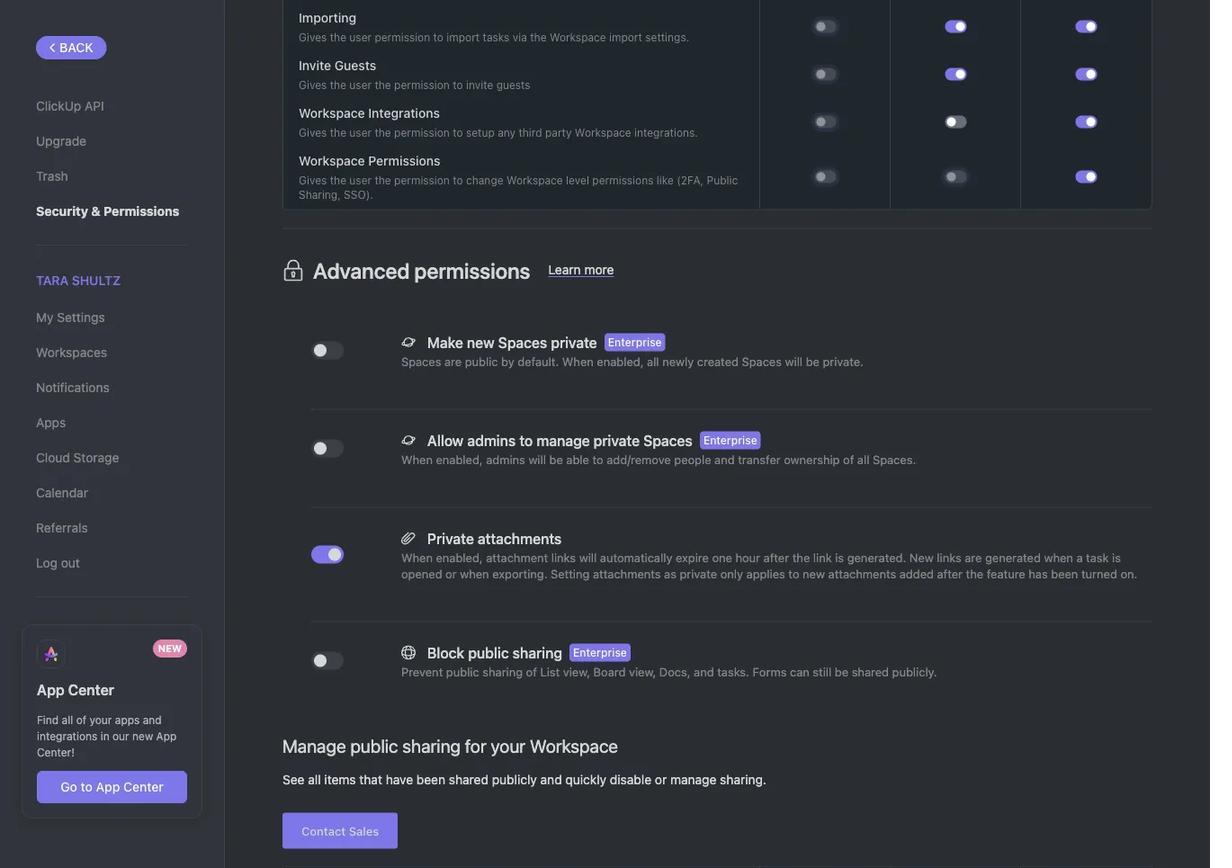 Task type: locate. For each thing, give the bounding box(es) containing it.
gives for invite guests
[[299, 79, 327, 92]]

enterprise
[[608, 337, 662, 349], [704, 435, 757, 447], [573, 647, 627, 660]]

are down make
[[445, 355, 462, 369]]

gives inside importing gives the user permission to import tasks via the workspace import settings.
[[299, 31, 327, 44]]

1 horizontal spatial app
[[96, 780, 120, 795]]

when inside "when enabled, attachment links will automatically expire one hour after the link is generated. new links are generated when a task is opened or when exporting. setting attachments as private only applies to new attachments added after the feature has been turned on."
[[401, 551, 433, 565]]

workspace right via
[[550, 31, 606, 44]]

0 horizontal spatial view,
[[563, 665, 590, 679]]

permission down integrations
[[394, 127, 450, 139]]

manage left sharing.
[[670, 773, 717, 787]]

manage up able
[[537, 432, 590, 450]]

0 vertical spatial are
[[445, 355, 462, 369]]

1 vertical spatial manage
[[670, 773, 717, 787]]

3 gives from the top
[[299, 127, 327, 139]]

all
[[647, 355, 659, 369], [858, 453, 870, 467], [62, 714, 73, 726], [308, 773, 321, 787]]

2 horizontal spatial app
[[156, 730, 177, 743]]

to inside the workspace permissions gives the user the permission to change workspace level permissions like (2fa, public sharing, sso).
[[453, 175, 463, 187]]

level
[[566, 175, 589, 187]]

and right apps
[[143, 714, 162, 726]]

allow
[[427, 432, 464, 450]]

is right task
[[1112, 551, 1121, 565]]

to left setup
[[453, 127, 463, 139]]

your up in
[[89, 714, 112, 726]]

all up integrations
[[62, 714, 73, 726]]

board
[[594, 665, 626, 679]]

manage
[[537, 432, 590, 450], [670, 773, 717, 787]]

1 horizontal spatial is
[[1112, 551, 1121, 565]]

shared left the publicly.
[[852, 665, 889, 679]]

when
[[562, 355, 594, 369], [401, 453, 433, 467], [401, 551, 433, 565]]

0 horizontal spatial app
[[37, 682, 65, 699]]

gives inside workspace integrations gives the user the permission to setup any third party workspace integrations.
[[299, 127, 327, 139]]

private up default.
[[551, 334, 597, 351]]

by
[[501, 355, 515, 369]]

private down expire
[[680, 567, 717, 581]]

advanced permissions
[[313, 258, 530, 283]]

1 vertical spatial after
[[937, 567, 963, 581]]

enabled, down the private
[[436, 551, 483, 565]]

setting
[[551, 567, 590, 581]]

change
[[466, 175, 504, 187]]

ownership
[[784, 453, 840, 467]]

referrals
[[36, 521, 88, 536]]

permissions
[[592, 175, 654, 187], [414, 258, 530, 283]]

0 vertical spatial enabled,
[[597, 355, 644, 369]]

0 horizontal spatial or
[[446, 567, 457, 581]]

your right for
[[491, 736, 526, 757]]

tara
[[36, 273, 68, 288]]

1 import from the left
[[447, 31, 480, 44]]

cloud storage link
[[36, 443, 188, 474]]

0 horizontal spatial of
[[76, 714, 86, 726]]

to inside workspace integrations gives the user the permission to setup any third party workspace integrations.
[[453, 127, 463, 139]]

1 user from the top
[[349, 31, 372, 44]]

the
[[330, 31, 346, 44], [530, 31, 547, 44], [330, 79, 346, 92], [375, 79, 391, 92], [330, 127, 346, 139], [375, 127, 391, 139], [330, 175, 346, 187], [375, 175, 391, 187], [793, 551, 810, 565], [966, 567, 984, 581]]

1 vertical spatial permissions
[[104, 204, 180, 219]]

center up in
[[68, 682, 114, 699]]

of right ownership
[[843, 453, 854, 467]]

when down allow at the left of page
[[401, 453, 433, 467]]

1 vertical spatial app
[[156, 730, 177, 743]]

will left private.
[[785, 355, 803, 369]]

will down allow admins to manage private spaces
[[529, 453, 546, 467]]

to left change in the left top of the page
[[453, 175, 463, 187]]

app up find
[[37, 682, 65, 699]]

spaces right created
[[742, 355, 782, 369]]

after right added
[[937, 567, 963, 581]]

default.
[[518, 355, 559, 369]]

sharing for of
[[483, 665, 523, 679]]

1 horizontal spatial or
[[655, 773, 667, 787]]

learn
[[548, 263, 581, 278]]

attachments down generated.
[[828, 567, 896, 581]]

user up sso).
[[349, 175, 372, 187]]

view, right list
[[563, 665, 590, 679]]

2 horizontal spatial be
[[835, 665, 849, 679]]

gives inside the workspace permissions gives the user the permission to change workspace level permissions like (2fa, public sharing, sso).
[[299, 175, 327, 187]]

1 vertical spatial new
[[803, 567, 825, 581]]

will up the setting
[[579, 551, 597, 565]]

when down private attachments
[[460, 567, 489, 581]]

of inside find all of your apps and integrations in our new app center!
[[76, 714, 86, 726]]

2 vertical spatial will
[[579, 551, 597, 565]]

been right have
[[417, 773, 446, 787]]

2 gives from the top
[[299, 79, 327, 92]]

0 horizontal spatial are
[[445, 355, 462, 369]]

upgrade
[[36, 134, 86, 148]]

security
[[36, 204, 88, 219]]

0 vertical spatial your
[[89, 714, 112, 726]]

app right go
[[96, 780, 120, 795]]

1 horizontal spatial view,
[[629, 665, 656, 679]]

app inside find all of your apps and integrations in our new app center!
[[156, 730, 177, 743]]

permissions inside the workspace permissions gives the user the permission to change workspace level permissions like (2fa, public sharing, sso).
[[592, 175, 654, 187]]

go
[[60, 780, 77, 795]]

or right 'opened'
[[446, 567, 457, 581]]

to right applies
[[789, 567, 800, 581]]

0 horizontal spatial will
[[529, 453, 546, 467]]

attachments
[[478, 531, 562, 548], [593, 567, 661, 581], [828, 567, 896, 581]]

gives for workspace permissions
[[299, 175, 327, 187]]

permission
[[375, 31, 430, 44], [394, 79, 450, 92], [394, 127, 450, 139], [394, 175, 450, 187]]

1 horizontal spatial of
[[526, 665, 537, 679]]

import left tasks
[[447, 31, 480, 44]]

1 horizontal spatial will
[[579, 551, 597, 565]]

admins down allow admins to manage private spaces
[[486, 453, 525, 467]]

be down allow admins to manage private spaces
[[549, 453, 563, 467]]

sso).
[[344, 189, 373, 202]]

app
[[37, 682, 65, 699], [156, 730, 177, 743], [96, 780, 120, 795]]

1 vertical spatial be
[[549, 453, 563, 467]]

new inside find all of your apps and integrations in our new app center!
[[132, 730, 153, 743]]

of up integrations
[[76, 714, 86, 726]]

and inside find all of your apps and integrations in our new app center!
[[143, 714, 162, 726]]

gives inside invite guests gives the user the permission to invite guests
[[299, 79, 327, 92]]

shared down for
[[449, 773, 489, 787]]

a
[[1077, 551, 1083, 565]]

2 vertical spatial when
[[401, 551, 433, 565]]

0 vertical spatial permissions
[[592, 175, 654, 187]]

2 horizontal spatial of
[[843, 453, 854, 467]]

links
[[551, 551, 576, 565], [937, 551, 962, 565]]

all left "newly"
[[647, 355, 659, 369]]

1 horizontal spatial center
[[123, 780, 164, 795]]

2 import from the left
[[609, 31, 642, 44]]

permissions left like
[[592, 175, 654, 187]]

2 vertical spatial enterprise
[[573, 647, 627, 660]]

2 vertical spatial of
[[76, 714, 86, 726]]

view, left docs,
[[629, 665, 656, 679]]

0 horizontal spatial is
[[835, 551, 844, 565]]

new
[[467, 334, 495, 351], [803, 567, 825, 581], [132, 730, 153, 743]]

1 vertical spatial or
[[655, 773, 667, 787]]

user down guests
[[349, 79, 372, 92]]

been down a in the right of the page
[[1051, 567, 1078, 581]]

public up that
[[350, 736, 398, 757]]

admins right allow at the left of page
[[467, 432, 516, 450]]

log
[[36, 556, 58, 571]]

permissions down integrations
[[368, 153, 441, 168]]

enabled,
[[597, 355, 644, 369], [436, 453, 483, 467], [436, 551, 483, 565]]

enterprise up transfer
[[704, 435, 757, 447]]

workspace left level
[[507, 175, 563, 187]]

is right link
[[835, 551, 844, 565]]

0 vertical spatial app
[[37, 682, 65, 699]]

permission inside invite guests gives the user the permission to invite guests
[[394, 79, 450, 92]]

links up the setting
[[551, 551, 576, 565]]

user inside the workspace permissions gives the user the permission to change workspace level permissions like (2fa, public sharing, sso).
[[349, 175, 372, 187]]

1 vertical spatial new
[[158, 643, 182, 655]]

link
[[813, 551, 832, 565]]

1 horizontal spatial are
[[965, 551, 982, 565]]

1 vertical spatial permissions
[[414, 258, 530, 283]]

when up 'opened'
[[401, 551, 433, 565]]

1 vertical spatial shared
[[449, 773, 489, 787]]

turned
[[1082, 567, 1118, 581]]

3 user from the top
[[349, 127, 372, 139]]

1 horizontal spatial be
[[806, 355, 820, 369]]

block public sharing enterprise
[[427, 645, 627, 662]]

permission inside workspace integrations gives the user the permission to setup any third party workspace integrations.
[[394, 127, 450, 139]]

when
[[1044, 551, 1073, 565], [460, 567, 489, 581]]

1 vertical spatial will
[[529, 453, 546, 467]]

workspace down invite
[[299, 106, 365, 121]]

view,
[[563, 665, 590, 679], [629, 665, 656, 679]]

2 user from the top
[[349, 79, 372, 92]]

1 gives from the top
[[299, 31, 327, 44]]

after
[[764, 551, 789, 565], [937, 567, 963, 581]]

user inside workspace integrations gives the user the permission to setup any third party workspace integrations.
[[349, 127, 372, 139]]

2 vertical spatial app
[[96, 780, 120, 795]]

user down integrations
[[349, 127, 372, 139]]

workspace up quickly at bottom
[[530, 736, 618, 757]]

to left the invite
[[453, 79, 463, 92]]

forms
[[753, 665, 787, 679]]

cloud
[[36, 451, 70, 465]]

2 vertical spatial private
[[680, 567, 717, 581]]

0 horizontal spatial been
[[417, 773, 446, 787]]

are left generated
[[965, 551, 982, 565]]

1 horizontal spatial been
[[1051, 567, 1078, 581]]

public right block
[[468, 645, 509, 662]]

0 vertical spatial shared
[[852, 665, 889, 679]]

manage
[[283, 736, 346, 757]]

0 horizontal spatial after
[[764, 551, 789, 565]]

permission inside the workspace permissions gives the user the permission to change workspace level permissions like (2fa, public sharing, sso).
[[394, 175, 450, 187]]

2 horizontal spatial new
[[803, 567, 825, 581]]

1 horizontal spatial permissions
[[368, 153, 441, 168]]

0 horizontal spatial permissions
[[414, 258, 530, 283]]

center down our
[[123, 780, 164, 795]]

import left settings.
[[609, 31, 642, 44]]

private
[[551, 334, 597, 351], [594, 432, 640, 450], [680, 567, 717, 581]]

invite guests gives the user the permission to invite guests
[[299, 58, 531, 92]]

in
[[100, 730, 109, 743]]

task
[[1086, 551, 1109, 565]]

and
[[715, 453, 735, 467], [694, 665, 714, 679], [143, 714, 162, 726], [540, 773, 562, 787]]

1 vertical spatial when
[[460, 567, 489, 581]]

1 vertical spatial sharing
[[483, 665, 523, 679]]

sharing.
[[720, 773, 767, 787]]

1 vertical spatial enterprise
[[704, 435, 757, 447]]

like
[[657, 175, 674, 187]]

importing gives the user permission to import tasks via the workspace import settings.
[[299, 10, 690, 44]]

integrations.
[[634, 127, 698, 139]]

0 vertical spatial sharing
[[513, 645, 562, 662]]

2 vertical spatial new
[[132, 730, 153, 743]]

0 horizontal spatial import
[[447, 31, 480, 44]]

log out
[[36, 556, 80, 571]]

prevent
[[401, 665, 443, 679]]

0 horizontal spatial links
[[551, 551, 576, 565]]

to up invite guests gives the user the permission to invite guests
[[433, 31, 444, 44]]

able
[[566, 453, 589, 467]]

permissions up make
[[414, 258, 530, 283]]

1 vertical spatial private
[[594, 432, 640, 450]]

all inside find all of your apps and integrations in our new app center!
[[62, 714, 73, 726]]

permission up integrations
[[394, 79, 450, 92]]

0 horizontal spatial your
[[89, 714, 112, 726]]

enterprise up board
[[573, 647, 627, 660]]

out
[[61, 556, 80, 571]]

user for integrations
[[349, 127, 372, 139]]

1 horizontal spatial new
[[467, 334, 495, 351]]

or right "disable"
[[655, 773, 667, 787]]

0 vertical spatial after
[[764, 551, 789, 565]]

enabled, left "newly"
[[597, 355, 644, 369]]

generated
[[985, 551, 1041, 565]]

0 horizontal spatial center
[[68, 682, 114, 699]]

2 vertical spatial enabled,
[[436, 551, 483, 565]]

to inside "when enabled, attachment links will automatically expire one hour after the link is generated. new links are generated when a task is opened or when exporting. setting attachments as private only applies to new attachments added after the feature has been turned on."
[[789, 567, 800, 581]]

4 user from the top
[[349, 175, 372, 187]]

1 vertical spatial enabled,
[[436, 453, 483, 467]]

0 horizontal spatial manage
[[537, 432, 590, 450]]

0 vertical spatial when
[[562, 355, 594, 369]]

new
[[910, 551, 934, 565], [158, 643, 182, 655]]

your
[[89, 714, 112, 726], [491, 736, 526, 757]]

after up applies
[[764, 551, 789, 565]]

my
[[36, 310, 54, 325]]

1 horizontal spatial new
[[910, 551, 934, 565]]

tasks
[[483, 31, 510, 44]]

sharing
[[513, 645, 562, 662], [483, 665, 523, 679], [403, 736, 461, 757]]

of left list
[[526, 665, 537, 679]]

all right see
[[308, 773, 321, 787]]

to inside importing gives the user permission to import tasks via the workspace import settings.
[[433, 31, 444, 44]]

to down default.
[[520, 432, 533, 450]]

sharing left for
[[403, 736, 461, 757]]

enabled, inside "when enabled, attachment links will automatically expire one hour after the link is generated. new links are generated when a task is opened or when exporting. setting attachments as private only applies to new attachments added after the feature has been turned on."
[[436, 551, 483, 565]]

to right go
[[81, 780, 93, 795]]

private up add/remove
[[594, 432, 640, 450]]

is
[[835, 551, 844, 565], [1112, 551, 1121, 565]]

clickup api
[[36, 99, 104, 113]]

links left generated
[[937, 551, 962, 565]]

attachments up the attachment on the left bottom
[[478, 531, 562, 548]]

back link
[[36, 36, 107, 59]]

user inside invite guests gives the user the permission to invite guests
[[349, 79, 372, 92]]

public down block
[[446, 665, 479, 679]]

app right our
[[156, 730, 177, 743]]

public for for
[[350, 736, 398, 757]]

1 view, from the left
[[563, 665, 590, 679]]

enterprise up the spaces are public by default. when enabled, all newly created spaces will be private.
[[608, 337, 662, 349]]

any
[[498, 127, 516, 139]]

0 horizontal spatial new
[[132, 730, 153, 743]]

0 vertical spatial new
[[467, 334, 495, 351]]

0 vertical spatial permissions
[[368, 153, 441, 168]]

to right able
[[593, 453, 604, 467]]

permission up invite guests gives the user the permission to invite guests
[[375, 31, 430, 44]]

to
[[433, 31, 444, 44], [453, 79, 463, 92], [453, 127, 463, 139], [453, 175, 463, 187], [520, 432, 533, 450], [593, 453, 604, 467], [789, 567, 800, 581], [81, 780, 93, 795]]

permission for integrations
[[394, 127, 450, 139]]

0 vertical spatial when
[[1044, 551, 1073, 565]]

sharing down block public sharing enterprise
[[483, 665, 523, 679]]

contact sales button
[[283, 814, 398, 850]]

1 horizontal spatial your
[[491, 736, 526, 757]]

as
[[664, 567, 677, 581]]

gives
[[299, 31, 327, 44], [299, 79, 327, 92], [299, 127, 327, 139], [299, 175, 327, 187]]

import
[[447, 31, 480, 44], [609, 31, 642, 44]]

enabled, down allow at the left of page
[[436, 453, 483, 467]]

permission left change in the left top of the page
[[394, 175, 450, 187]]

1 horizontal spatial import
[[609, 31, 642, 44]]

user
[[349, 31, 372, 44], [349, 79, 372, 92], [349, 127, 372, 139], [349, 175, 372, 187]]

0 vertical spatial or
[[446, 567, 457, 581]]

importing
[[299, 10, 357, 25]]

0 vertical spatial enterprise
[[608, 337, 662, 349]]

tara shultz
[[36, 273, 121, 288]]

0 horizontal spatial new
[[158, 643, 182, 655]]

more
[[584, 263, 614, 278]]

4 gives from the top
[[299, 175, 327, 187]]

of
[[843, 453, 854, 467], [526, 665, 537, 679], [76, 714, 86, 726]]

apps
[[36, 415, 66, 430]]

0 vertical spatial will
[[785, 355, 803, 369]]

1 horizontal spatial after
[[937, 567, 963, 581]]

permissions down trash link
[[104, 204, 180, 219]]

advanced
[[313, 258, 410, 283]]

0 horizontal spatial permissions
[[104, 204, 180, 219]]

be left private.
[[806, 355, 820, 369]]

new down link
[[803, 567, 825, 581]]

when down make new spaces private enterprise in the top of the page
[[562, 355, 594, 369]]

2 vertical spatial sharing
[[403, 736, 461, 757]]

when left a in the right of the page
[[1044, 551, 1073, 565]]

clickup
[[36, 99, 81, 113]]

1 vertical spatial are
[[965, 551, 982, 565]]

user up guests
[[349, 31, 372, 44]]

0 vertical spatial new
[[910, 551, 934, 565]]

added
[[900, 567, 934, 581]]

new right make
[[467, 334, 495, 351]]

party
[[545, 127, 572, 139]]

attachments down automatically
[[593, 567, 661, 581]]

and right people
[[715, 453, 735, 467]]

1 vertical spatial when
[[401, 453, 433, 467]]

be right "still"
[[835, 665, 849, 679]]

0 vertical spatial been
[[1051, 567, 1078, 581]]

new right our
[[132, 730, 153, 743]]

spaces.
[[873, 453, 916, 467]]

public for enterprise
[[468, 645, 509, 662]]

1 vertical spatial center
[[123, 780, 164, 795]]

notifications
[[36, 380, 109, 395]]

1 vertical spatial of
[[526, 665, 537, 679]]

new inside "when enabled, attachment links will automatically expire one hour after the link is generated. new links are generated when a task is opened or when exporting. setting attachments as private only applies to new attachments added after the feature has been turned on."
[[910, 551, 934, 565]]



Task type: vqa. For each thing, say whether or not it's contained in the screenshot.
link at the bottom
yes



Task type: describe. For each thing, give the bounding box(es) containing it.
permissions inside security & permissions link
[[104, 204, 180, 219]]

learn more
[[548, 263, 614, 278]]

0 vertical spatial admins
[[467, 432, 516, 450]]

workspace right party
[[575, 127, 631, 139]]

when for admins
[[401, 453, 433, 467]]

on.
[[1121, 567, 1138, 581]]

transfer
[[738, 453, 781, 467]]

hour
[[736, 551, 760, 565]]

spaces up "by"
[[498, 334, 547, 351]]

items
[[324, 773, 356, 787]]

2 vertical spatial be
[[835, 665, 849, 679]]

see all items that have been shared publicly and quickly disable or manage sharing.
[[283, 773, 767, 787]]

tasks.
[[717, 665, 750, 679]]

1 vertical spatial admins
[[486, 453, 525, 467]]

center!
[[37, 746, 75, 759]]

1 horizontal spatial attachments
[[593, 567, 661, 581]]

app center
[[37, 682, 114, 699]]

calendar
[[36, 486, 88, 501]]

enabled, for private attachments
[[436, 551, 483, 565]]

for
[[465, 736, 487, 757]]

1 links from the left
[[551, 551, 576, 565]]

private inside "when enabled, attachment links will automatically expire one hour after the link is generated. new links are generated when a task is opened or when exporting. setting attachments as private only applies to new attachments added after the feature has been turned on."
[[680, 567, 717, 581]]

2 horizontal spatial attachments
[[828, 567, 896, 581]]

find all of your apps and integrations in our new app center!
[[37, 714, 177, 759]]

0 horizontal spatial be
[[549, 453, 563, 467]]

0 horizontal spatial attachments
[[478, 531, 562, 548]]

0 horizontal spatial when
[[460, 567, 489, 581]]

add/remove
[[607, 453, 671, 467]]

one
[[712, 551, 732, 565]]

sharing,
[[299, 189, 341, 202]]

contact
[[301, 825, 346, 838]]

invite
[[299, 58, 331, 73]]

notifications link
[[36, 373, 188, 403]]

permission for guests
[[394, 79, 450, 92]]

block
[[427, 645, 465, 662]]

enterprise inside make new spaces private enterprise
[[608, 337, 662, 349]]

enabled, for allow admins to manage private spaces
[[436, 453, 483, 467]]

public left "by"
[[465, 355, 498, 369]]

permission for permissions
[[394, 175, 450, 187]]

0 vertical spatial manage
[[537, 432, 590, 450]]

newly
[[663, 355, 694, 369]]

clickup api link
[[36, 91, 188, 121]]

spaces up the when enabled, admins will be able to add/remove people and transfer ownership of all spaces.
[[644, 432, 693, 450]]

workspace inside importing gives the user permission to import tasks via the workspace import settings.
[[550, 31, 606, 44]]

cloud storage
[[36, 451, 119, 465]]

user inside importing gives the user permission to import tasks via the workspace import settings.
[[349, 31, 372, 44]]

trash
[[36, 169, 68, 184]]

sharing for for
[[403, 736, 461, 757]]

user for guests
[[349, 79, 372, 92]]

has
[[1029, 567, 1048, 581]]

security & permissions link
[[36, 196, 188, 227]]

when for attachments
[[401, 551, 433, 565]]

only
[[721, 567, 743, 581]]

make
[[427, 334, 463, 351]]

invite
[[466, 79, 493, 92]]

and left quickly at bottom
[[540, 773, 562, 787]]

1 horizontal spatial when
[[1044, 551, 1073, 565]]

permissions inside the workspace permissions gives the user the permission to change workspace level permissions like (2fa, public sharing, sso).
[[368, 153, 441, 168]]

referrals link
[[36, 513, 188, 544]]

list
[[540, 665, 560, 679]]

private
[[427, 531, 474, 548]]

0 vertical spatial be
[[806, 355, 820, 369]]

via
[[513, 31, 527, 44]]

app inside button
[[96, 780, 120, 795]]

settings.
[[645, 31, 690, 44]]

0 vertical spatial center
[[68, 682, 114, 699]]

sales
[[349, 825, 379, 838]]

and right docs,
[[694, 665, 714, 679]]

are inside "when enabled, attachment links will automatically expire one hour after the link is generated. new links are generated when a task is opened or when exporting. setting attachments as private only applies to new attachments added after the feature has been turned on."
[[965, 551, 982, 565]]

to inside button
[[81, 780, 93, 795]]

calendar link
[[36, 478, 188, 509]]

publicly.
[[892, 665, 937, 679]]

your inside find all of your apps and integrations in our new app center!
[[89, 714, 112, 726]]

enterprise inside block public sharing enterprise
[[573, 647, 627, 660]]

workspace up sharing,
[[299, 153, 365, 168]]

to inside invite guests gives the user the permission to invite guests
[[453, 79, 463, 92]]

go to app center
[[60, 780, 164, 795]]

sharing for enterprise
[[513, 645, 562, 662]]

spaces are public by default. when enabled, all newly created spaces will be private.
[[401, 355, 864, 369]]

prevent public sharing of list view, board view, docs, and tasks. forms can still be shared publicly.
[[401, 665, 937, 679]]

1 horizontal spatial manage
[[670, 773, 717, 787]]

2 view, from the left
[[629, 665, 656, 679]]

or inside "when enabled, attachment links will automatically expire one hour after the link is generated. new links are generated when a task is opened or when exporting. setting attachments as private only applies to new attachments added after the feature has been turned on."
[[446, 567, 457, 581]]

spaces down make
[[401, 355, 441, 369]]

will inside "when enabled, attachment links will automatically expire one hour after the link is generated. new links are generated when a task is opened or when exporting. setting attachments as private only applies to new attachments added after the feature has been turned on."
[[579, 551, 597, 565]]

exporting.
[[492, 567, 548, 581]]

center inside button
[[123, 780, 164, 795]]

public for of
[[446, 665, 479, 679]]

public
[[707, 175, 738, 187]]

go to app center button
[[37, 771, 187, 803]]

can
[[790, 665, 810, 679]]

back
[[59, 40, 93, 55]]

user for permissions
[[349, 175, 372, 187]]

guests
[[496, 79, 531, 92]]

1 vertical spatial your
[[491, 736, 526, 757]]

&
[[91, 204, 100, 219]]

attachment
[[486, 551, 548, 565]]

0 vertical spatial of
[[843, 453, 854, 467]]

our
[[112, 730, 129, 743]]

still
[[813, 665, 832, 679]]

settings
[[57, 310, 105, 325]]

apps
[[115, 714, 140, 726]]

workspaces
[[36, 345, 107, 360]]

(2fa,
[[677, 175, 704, 187]]

quickly
[[566, 773, 607, 787]]

gives for workspace integrations
[[299, 127, 327, 139]]

2 is from the left
[[1112, 551, 1121, 565]]

when enabled, admins will be able to add/remove people and transfer ownership of all spaces.
[[401, 453, 916, 467]]

manage public sharing for your workspace
[[283, 736, 618, 757]]

my settings link
[[36, 303, 188, 333]]

security & permissions
[[36, 204, 180, 219]]

2 links from the left
[[937, 551, 962, 565]]

trash link
[[36, 161, 188, 192]]

0 vertical spatial private
[[551, 334, 597, 351]]

1 is from the left
[[835, 551, 844, 565]]

been inside "when enabled, attachment links will automatically expire one hour after the link is generated. new links are generated when a task is opened or when exporting. setting attachments as private only applies to new attachments added after the feature has been turned on."
[[1051, 567, 1078, 581]]

new inside "when enabled, attachment links will automatically expire one hour after the link is generated. new links are generated when a task is opened or when exporting. setting attachments as private only applies to new attachments added after the feature has been turned on."
[[803, 567, 825, 581]]

applies
[[747, 567, 785, 581]]

shultz
[[72, 273, 121, 288]]

permission inside importing gives the user permission to import tasks via the workspace import settings.
[[375, 31, 430, 44]]

1 horizontal spatial shared
[[852, 665, 889, 679]]

expire
[[676, 551, 709, 565]]

all left the "spaces."
[[858, 453, 870, 467]]

created
[[697, 355, 739, 369]]

1 vertical spatial been
[[417, 773, 446, 787]]

integrations
[[37, 730, 97, 743]]

when enabled, attachment links will automatically expire one hour after the link is generated. new links are generated when a task is opened or when exporting. setting attachments as private only applies to new attachments added after the feature has been turned on.
[[401, 551, 1138, 581]]

0 horizontal spatial shared
[[449, 773, 489, 787]]

2 horizontal spatial will
[[785, 355, 803, 369]]



